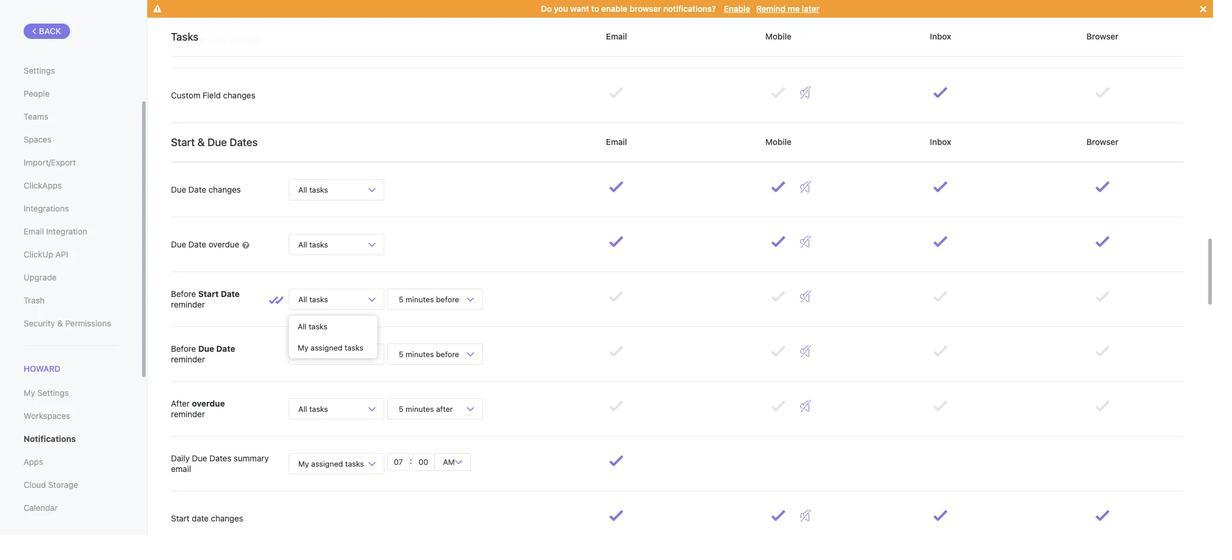 Task type: locate. For each thing, give the bounding box(es) containing it.
5 for overdue
[[399, 404, 404, 414]]

inbox for start & due dates
[[928, 137, 954, 147]]

reminder up after
[[171, 354, 205, 365]]

date inside before start date reminder
[[221, 289, 240, 299]]

date down the due date overdue
[[221, 289, 240, 299]]

0 vertical spatial settings
[[24, 65, 55, 75]]

1 before from the top
[[171, 289, 196, 299]]

& for security
[[57, 319, 63, 329]]

overdue right after
[[192, 399, 225, 409]]

inbox
[[928, 31, 954, 41], [928, 137, 954, 147]]

1 mobile from the top
[[764, 31, 794, 41]]

1 browser from the top
[[1085, 31, 1121, 41]]

people
[[24, 88, 50, 98]]

reminder up before due date reminder
[[171, 300, 205, 310]]

off image for before
[[801, 346, 811, 357]]

remind
[[757, 4, 786, 14]]

summary
[[234, 453, 269, 463]]

due
[[208, 136, 227, 148], [171, 185, 186, 195], [171, 239, 186, 249], [198, 344, 214, 354], [192, 453, 207, 463]]

0 vertical spatial browser
[[1085, 31, 1121, 41]]

1 vertical spatial 5
[[399, 349, 404, 359]]

2 off image from the top
[[801, 346, 811, 357]]

& right "security"
[[57, 319, 63, 329]]

settings link
[[24, 61, 117, 81]]

changes right field
[[223, 90, 256, 100]]

3 off image from the top
[[801, 400, 811, 412]]

reminder inside before start date reminder
[[171, 300, 205, 310]]

reminder down after
[[171, 409, 205, 419]]

calendar link
[[24, 499, 117, 519]]

0 vertical spatial before
[[171, 289, 196, 299]]

before inside before start date reminder
[[171, 289, 196, 299]]

1 vertical spatial settings
[[37, 388, 69, 398]]

1 vertical spatial 5 minutes before
[[397, 349, 462, 359]]

reminder
[[171, 300, 205, 310], [171, 354, 205, 365], [171, 409, 205, 419]]

upgrade
[[24, 272, 57, 283]]

0 vertical spatial before
[[436, 295, 459, 304]]

2 reminder from the top
[[171, 354, 205, 365]]

due date overdue
[[171, 239, 242, 249]]

start left date
[[171, 514, 190, 524]]

before
[[171, 289, 196, 299], [171, 344, 196, 354]]

0 vertical spatial inbox
[[928, 31, 954, 41]]

0 vertical spatial minutes
[[406, 295, 434, 304]]

3 5 from the top
[[399, 404, 404, 414]]

0 vertical spatial start
[[171, 136, 195, 148]]

assigned
[[311, 343, 343, 353], [311, 459, 343, 469]]

2 vertical spatial 5
[[399, 404, 404, 414]]

before down before start date reminder
[[171, 344, 196, 354]]

reminder for start date
[[171, 300, 205, 310]]

clickup api
[[24, 249, 68, 260]]

2 vertical spatial reminder
[[171, 409, 205, 419]]

0 vertical spatial 5 minutes before
[[397, 295, 462, 304]]

0 vertical spatial mobile
[[764, 31, 794, 41]]

cloud
[[24, 480, 46, 490]]

start
[[171, 136, 195, 148], [198, 289, 219, 299], [171, 514, 190, 524]]

1 reminder from the top
[[171, 300, 205, 310]]

5 minutes after
[[397, 404, 455, 414]]

before down the due date overdue
[[171, 289, 196, 299]]

& up "due date changes"
[[198, 136, 205, 148]]

clickapps link
[[24, 176, 117, 196]]

1 off image from the top
[[801, 236, 811, 248]]

dates down custom field changes
[[230, 136, 258, 148]]

date
[[189, 185, 206, 195], [189, 239, 206, 249], [221, 289, 240, 299], [216, 344, 235, 354]]

1 vertical spatial my
[[24, 388, 35, 398]]

start for date
[[171, 514, 190, 524]]

start for &
[[171, 136, 195, 148]]

apps
[[24, 457, 43, 467]]

reminder inside before due date reminder
[[171, 354, 205, 365]]

integrations link
[[24, 199, 117, 219]]

start inside before start date reminder
[[198, 289, 219, 299]]

overdue down "due date changes"
[[209, 239, 239, 249]]

before inside before due date reminder
[[171, 344, 196, 354]]

item
[[208, 35, 225, 45]]

off image for after
[[801, 400, 811, 412]]

0 vertical spatial changes
[[223, 90, 256, 100]]

0 vertical spatial email
[[604, 31, 630, 41]]

dates left summary
[[210, 453, 232, 463]]

overdue
[[209, 239, 239, 249], [192, 399, 225, 409]]

1 vertical spatial before
[[171, 344, 196, 354]]

3 minutes from the top
[[406, 404, 434, 414]]

my assigned tasks
[[298, 343, 364, 353], [298, 459, 364, 469]]

integration
[[46, 226, 87, 237]]

1 vertical spatial &
[[57, 319, 63, 329]]

notifications link
[[24, 429, 117, 450]]

resolved
[[227, 35, 260, 45]]

5 minutes before
[[397, 295, 462, 304], [397, 349, 462, 359]]

5
[[399, 295, 404, 304], [399, 349, 404, 359], [399, 404, 404, 414]]

&
[[198, 136, 205, 148], [57, 319, 63, 329]]

all tasks
[[298, 185, 328, 194], [298, 240, 328, 249], [298, 295, 328, 304], [298, 322, 328, 331], [298, 349, 328, 359], [298, 404, 328, 414]]

start date changes
[[171, 514, 243, 524]]

1 vertical spatial changes
[[209, 185, 241, 195]]

all
[[298, 185, 307, 194], [298, 240, 307, 249], [298, 295, 307, 304], [298, 322, 307, 331], [298, 349, 307, 359], [298, 404, 307, 414]]

permissions
[[65, 319, 111, 329]]

changes
[[223, 90, 256, 100], [209, 185, 241, 195], [211, 514, 243, 524]]

integrations
[[24, 203, 69, 214]]

storage
[[48, 480, 78, 490]]

2 vertical spatial changes
[[211, 514, 243, 524]]

reminder inside after overdue reminder
[[171, 409, 205, 419]]

me
[[788, 4, 800, 14]]

after
[[436, 404, 453, 414]]

tasks
[[309, 185, 328, 194], [309, 240, 328, 249], [309, 295, 328, 304], [309, 322, 328, 331], [345, 343, 364, 353], [309, 349, 328, 359], [309, 404, 328, 414], [345, 459, 364, 469]]

field
[[203, 90, 221, 100]]

later
[[802, 4, 820, 14]]

off image
[[801, 236, 811, 248], [801, 346, 811, 357], [801, 400, 811, 412], [801, 510, 811, 522]]

0 vertical spatial 5
[[399, 295, 404, 304]]

2 mobile from the top
[[764, 137, 794, 147]]

settings up people
[[24, 65, 55, 75]]

clickup
[[24, 249, 53, 260]]

2 before from the top
[[171, 344, 196, 354]]

1 vertical spatial before
[[436, 349, 459, 359]]

3 off image from the top
[[801, 181, 811, 193]]

enable
[[602, 4, 628, 14]]

1 vertical spatial dates
[[210, 453, 232, 463]]

2 vertical spatial minutes
[[406, 404, 434, 414]]

0 vertical spatial &
[[198, 136, 205, 148]]

0 vertical spatial my
[[298, 343, 309, 353]]

settings inside my settings link
[[37, 388, 69, 398]]

1 vertical spatial overdue
[[192, 399, 225, 409]]

1 vertical spatial minutes
[[406, 349, 434, 359]]

1 vertical spatial start
[[198, 289, 219, 299]]

trash
[[24, 295, 45, 306]]

2 vertical spatial start
[[171, 514, 190, 524]]

None text field
[[388, 454, 410, 471], [412, 454, 435, 471], [388, 454, 410, 471], [412, 454, 435, 471]]

my settings link
[[24, 383, 117, 404]]

notifications
[[24, 434, 76, 444]]

2 5 minutes before from the top
[[397, 349, 462, 359]]

my settings
[[24, 388, 69, 398]]

0 vertical spatial reminder
[[171, 300, 205, 310]]

tasks
[[171, 30, 199, 43]]

you
[[554, 4, 568, 14]]

1 inbox from the top
[[928, 31, 954, 41]]

changes right date
[[211, 514, 243, 524]]

1 vertical spatial inbox
[[928, 137, 954, 147]]

0 vertical spatial my assigned tasks
[[298, 343, 364, 353]]

0 horizontal spatial &
[[57, 319, 63, 329]]

1 vertical spatial email
[[604, 137, 630, 147]]

:
[[410, 456, 412, 466]]

inbox for tasks
[[928, 31, 954, 41]]

start down custom
[[171, 136, 195, 148]]

3 reminder from the top
[[171, 409, 205, 419]]

2 browser from the top
[[1085, 137, 1121, 147]]

1 off image from the top
[[801, 32, 811, 44]]

1 horizontal spatial &
[[198, 136, 205, 148]]

custom
[[171, 90, 201, 100]]

2 inbox from the top
[[928, 137, 954, 147]]

browser
[[1085, 31, 1121, 41], [1085, 137, 1121, 147]]

mobile for tasks
[[764, 31, 794, 41]]

start down the due date overdue
[[198, 289, 219, 299]]

email
[[604, 31, 630, 41], [604, 137, 630, 147], [24, 226, 44, 237]]

1 vertical spatial mobile
[[764, 137, 794, 147]]

start & due dates
[[171, 136, 258, 148]]

dates inside daily due dates summary email
[[210, 453, 232, 463]]

1 vertical spatial reminder
[[171, 354, 205, 365]]

import/export link
[[24, 153, 117, 173]]

changes down start & due dates
[[209, 185, 241, 195]]

browser
[[630, 4, 662, 14]]

my
[[298, 343, 309, 353], [24, 388, 35, 398], [298, 459, 309, 469]]

settings up "workspaces"
[[37, 388, 69, 398]]

1 vertical spatial browser
[[1085, 137, 1121, 147]]

2 5 from the top
[[399, 349, 404, 359]]

email for start & due dates
[[604, 137, 630, 147]]

date down before start date reminder
[[216, 344, 235, 354]]

dates
[[230, 136, 258, 148], [210, 453, 232, 463]]

settings inside settings link
[[24, 65, 55, 75]]

4 off image from the top
[[801, 510, 811, 522]]

changes for custom field changes
[[223, 90, 256, 100]]

teams link
[[24, 107, 117, 127]]

0 vertical spatial assigned
[[311, 343, 343, 353]]

after
[[171, 399, 190, 409]]

off image
[[801, 32, 811, 44], [801, 87, 811, 98], [801, 181, 811, 193], [801, 291, 811, 303]]

before
[[436, 295, 459, 304], [436, 349, 459, 359]]

date inside before due date reminder
[[216, 344, 235, 354]]

due date changes
[[171, 185, 241, 195]]

mobile
[[764, 31, 794, 41], [764, 137, 794, 147]]

2 minutes from the top
[[406, 349, 434, 359]]



Task type: vqa. For each thing, say whether or not it's contained in the screenshot.
tree on the left of page
no



Task type: describe. For each thing, give the bounding box(es) containing it.
2 off image from the top
[[801, 87, 811, 98]]

1 5 minutes before from the top
[[397, 295, 462, 304]]

0 vertical spatial dates
[[230, 136, 258, 148]]

howard
[[24, 364, 60, 374]]

1 vertical spatial assigned
[[311, 459, 343, 469]]

checklist item resolved
[[171, 35, 260, 45]]

due inside daily due dates summary email
[[192, 453, 207, 463]]

security & permissions
[[24, 319, 111, 329]]

to
[[592, 4, 600, 14]]

custom field changes
[[171, 90, 256, 100]]

& for start
[[198, 136, 205, 148]]

1 before from the top
[[436, 295, 459, 304]]

date down start & due dates
[[189, 185, 206, 195]]

email integration link
[[24, 222, 117, 242]]

browser for tasks
[[1085, 31, 1121, 41]]

enable
[[725, 4, 751, 14]]

back link
[[24, 24, 70, 39]]

daily due dates summary email
[[171, 453, 269, 474]]

workspaces link
[[24, 406, 117, 427]]

do you want to enable browser notifications? enable remind me later
[[541, 4, 820, 14]]

0 vertical spatial overdue
[[209, 239, 239, 249]]

5 for due date
[[399, 349, 404, 359]]

security
[[24, 319, 55, 329]]

daily
[[171, 453, 190, 463]]

trash link
[[24, 291, 117, 311]]

changes for start date changes
[[211, 514, 243, 524]]

upgrade link
[[24, 268, 117, 288]]

teams
[[24, 111, 48, 122]]

cloud storage link
[[24, 476, 117, 496]]

back
[[39, 26, 61, 36]]

spaces link
[[24, 130, 117, 150]]

want
[[571, 4, 589, 14]]

people link
[[24, 84, 117, 104]]

before start date reminder
[[171, 289, 240, 310]]

do
[[541, 4, 552, 14]]

before for before start date reminder
[[171, 289, 196, 299]]

clickup api link
[[24, 245, 117, 265]]

before due date reminder
[[171, 344, 235, 365]]

after overdue reminder
[[171, 399, 225, 419]]

workspaces
[[24, 411, 70, 421]]

browser for start & due dates
[[1085, 137, 1121, 147]]

import/export
[[24, 157, 76, 168]]

off image for due date overdue
[[801, 236, 811, 248]]

apps link
[[24, 453, 117, 473]]

1 minutes from the top
[[406, 295, 434, 304]]

1 5 from the top
[[399, 295, 404, 304]]

2 before from the top
[[436, 349, 459, 359]]

api
[[55, 249, 68, 260]]

4 off image from the top
[[801, 291, 811, 303]]

calendar
[[24, 503, 58, 513]]

reminder for due date
[[171, 354, 205, 365]]

notifications?
[[664, 4, 716, 14]]

due inside before due date reminder
[[198, 344, 214, 354]]

before for before due date reminder
[[171, 344, 196, 354]]

am
[[441, 457, 457, 467]]

overdue inside after overdue reminder
[[192, 399, 225, 409]]

1 vertical spatial my assigned tasks
[[298, 459, 364, 469]]

email for tasks
[[604, 31, 630, 41]]

checklist
[[171, 35, 206, 45]]

security & permissions link
[[24, 314, 117, 334]]

date up before start date reminder
[[189, 239, 206, 249]]

changes for due date changes
[[209, 185, 241, 195]]

date
[[192, 514, 209, 524]]

2 vertical spatial email
[[24, 226, 44, 237]]

mobile for start & due dates
[[764, 137, 794, 147]]

2 vertical spatial my
[[298, 459, 309, 469]]

email integration
[[24, 226, 87, 237]]

cloud storage
[[24, 480, 78, 490]]

spaces
[[24, 134, 52, 145]]

minutes for after overdue reminder
[[406, 404, 434, 414]]

clickapps
[[24, 180, 62, 191]]

email
[[171, 464, 191, 474]]

minutes for before due date reminder
[[406, 349, 434, 359]]



